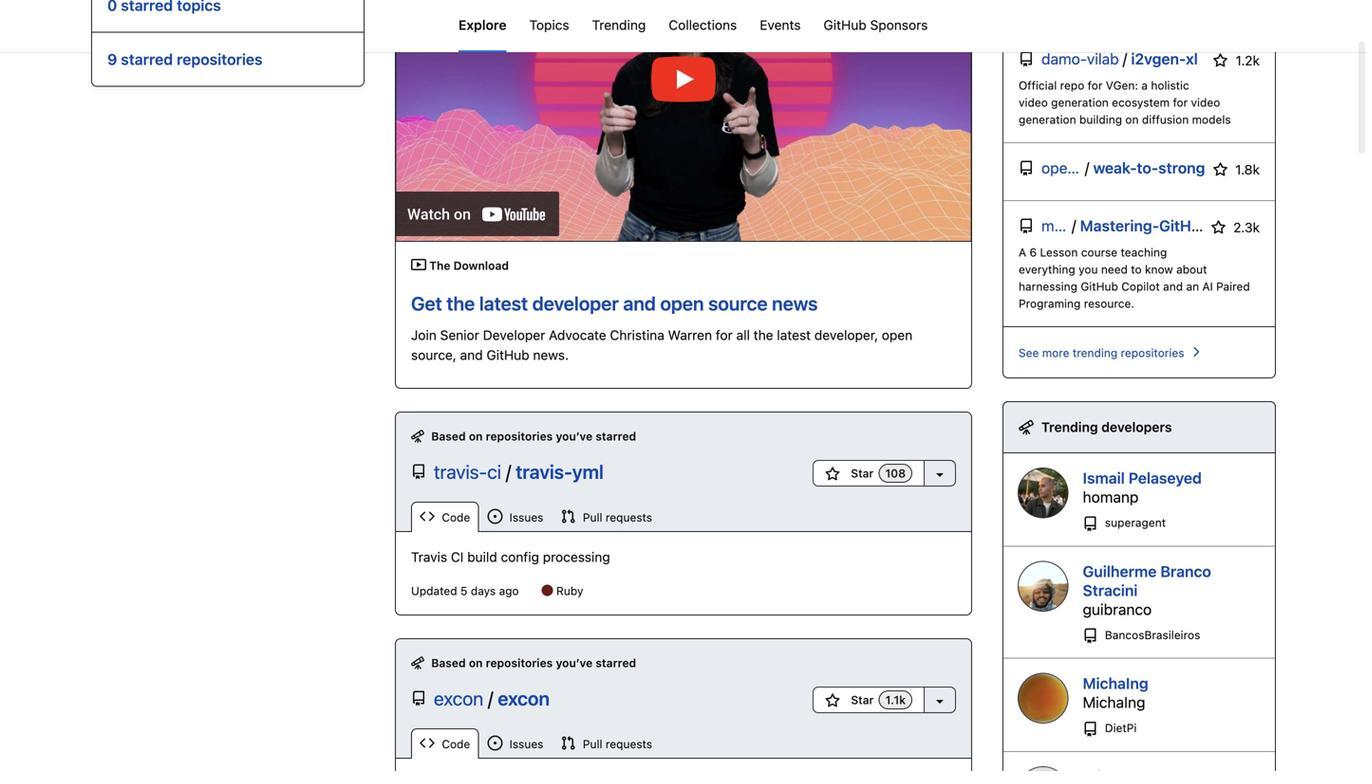 Task type: vqa. For each thing, say whether or not it's contained in the screenshot.
right .
no



Task type: describe. For each thing, give the bounding box(es) containing it.
days
[[471, 585, 496, 598]]

1 excon from the left
[[434, 688, 484, 710]]

all
[[736, 327, 750, 343]]

1 video from the left
[[1019, 96, 1048, 109]]

9 starred repositories link
[[107, 50, 263, 68]]

homanp
[[1083, 489, 1139, 507]]

starred for excon / excon
[[596, 657, 636, 670]]

and inside join senior developer advocate christina warren for all the latest developer, open source, and github news.
[[460, 347, 483, 363]]

diffusion
[[1142, 113, 1189, 126]]

travis-ci link
[[434, 461, 506, 483]]

copilot
[[1122, 280, 1160, 293]]

a
[[1142, 79, 1148, 92]]

star image inside 1.2k link
[[1213, 53, 1228, 68]]

mastering-
[[1080, 217, 1159, 235]]

trending
[[1073, 347, 1118, 360]]

code link for excon / excon
[[411, 729, 479, 759]]

excon / excon
[[434, 688, 550, 710]]

pull requests link for travis-yml
[[552, 502, 661, 533]]

the inside join senior developer advocate christina warren for all the latest developer, open source, and github news.
[[754, 327, 773, 343]]

code for excon / excon
[[439, 738, 470, 751]]

github sponsors link
[[824, 0, 928, 52]]

/ left weak-
[[1085, 159, 1089, 177]]

explore
[[459, 17, 507, 33]]

resource.
[[1084, 297, 1135, 310]]

on for excon
[[469, 657, 483, 670]]

star 108
[[848, 467, 906, 480]]

developer,
[[815, 327, 878, 343]]

join senior developer advocate christina warren for all the latest developer, open source, and github news.
[[411, 327, 913, 363]]

add this repository to a list image
[[932, 694, 948, 709]]

lesson
[[1040, 246, 1078, 259]]

you've for travis-yml
[[556, 430, 593, 443]]

latest inside join senior developer advocate christina warren for all the latest developer, open source, and github news.
[[777, 327, 811, 343]]

paired
[[1216, 280, 1250, 293]]

/ up issue opened icon
[[488, 688, 493, 710]]

ecosystem
[[1112, 96, 1170, 109]]

based on repositories you've starred for excon
[[431, 657, 636, 670]]

issues for travis-yml
[[506, 511, 544, 524]]

openai link
[[1042, 159, 1088, 179]]

paired-
[[1302, 217, 1354, 235]]

code image
[[420, 509, 435, 524]]

the
[[429, 259, 451, 272]]

topics
[[529, 17, 569, 33]]

ci
[[451, 550, 464, 565]]

trending for trending
[[592, 17, 646, 33]]

1.8k link
[[1213, 159, 1260, 180]]

see more trending repositories link
[[1019, 345, 1203, 360]]

1.1k
[[886, 694, 906, 707]]

michaing michaing
[[1083, 675, 1149, 712]]

1.2k link
[[1213, 49, 1260, 71]]

official
[[1019, 79, 1057, 92]]

0 vertical spatial for
[[1088, 79, 1103, 92]]

source
[[708, 292, 768, 315]]

2.3k
[[1230, 220, 1260, 235]]

openai
[[1042, 159, 1088, 177]]

issue opened image
[[487, 509, 503, 524]]

explore link
[[459, 0, 507, 52]]

9
[[107, 50, 117, 68]]

@guibranco image
[[1019, 562, 1068, 611]]

see
[[1019, 347, 1039, 360]]

repo image for openai
[[1019, 161, 1034, 176]]

2.3k link
[[1211, 216, 1260, 238]]

/ right ci
[[506, 461, 511, 483]]

to
[[1131, 263, 1142, 276]]

teaching
[[1121, 246, 1167, 259]]

topics link
[[529, 0, 569, 52]]

config
[[501, 550, 539, 565]]

this recommendation was generated by github computers image for travis-ci
[[411, 430, 424, 443]]

code image
[[420, 736, 435, 751]]

1148 users starred this repository element
[[879, 691, 912, 710]]

an
[[1186, 280, 1199, 293]]

you've for excon
[[556, 657, 593, 670]]

pull for travis-ci / travis-yml
[[583, 511, 602, 524]]

updated
[[411, 585, 457, 598]]

need
[[1101, 263, 1128, 276]]

sponsors
[[870, 17, 928, 33]]

video image
[[411, 257, 426, 272]]

trending link
[[592, 0, 646, 52]]

6
[[1030, 246, 1037, 259]]

you
[[1079, 263, 1098, 276]]

bancosbrasileiros
[[1102, 629, 1201, 642]]

to-
[[1137, 159, 1159, 177]]

trending developers
[[1042, 420, 1172, 435]]

pull requests for travis-yml
[[580, 511, 652, 524]]

pr
[[1354, 217, 1367, 235]]

official repo for vgen: a holistic video generation ecosystem for video generation building on diffusion models
[[1019, 79, 1231, 126]]

course
[[1081, 246, 1118, 259]]

@homanp image
[[1019, 469, 1068, 518]]

get
[[411, 292, 442, 315]]

more
[[1042, 347, 1070, 360]]

git pull request image for excon
[[561, 736, 576, 751]]

based for excon
[[431, 657, 466, 670]]

see more trending repositories
[[1019, 347, 1184, 360]]

news
[[772, 292, 818, 315]]

trending for trending developers
[[1042, 420, 1098, 435]]

1 horizontal spatial and
[[623, 292, 656, 315]]

git pull request image for travis-yml
[[561, 509, 576, 524]]

travis-yml link
[[516, 461, 604, 483]]

harnessing
[[1019, 280, 1078, 293]]

2 excon from the left
[[498, 688, 550, 710]]

1 michaing from the top
[[1083, 675, 1149, 693]]

github sponsors
[[824, 17, 928, 33]]

everything
[[1019, 263, 1076, 276]]

108 users starred this repository element
[[879, 464, 912, 483]]

guilherme branco stracini link
[[1083, 563, 1211, 600]]

michaing inside the michaing michaing
[[1083, 694, 1146, 712]]

weak-
[[1093, 159, 1137, 177]]

these results are generated by github computers element
[[1019, 418, 1034, 438]]

building
[[1080, 113, 1122, 126]]

pull requests link for excon
[[552, 729, 661, 759]]

based on repositories you've starred for travis-yml
[[431, 430, 636, 443]]

ismail pelaseyed homanp
[[1083, 470, 1202, 507]]



Task type: locate. For each thing, give the bounding box(es) containing it.
1 star from the top
[[851, 467, 874, 480]]

github left sponsors
[[824, 17, 867, 33]]

issues right issue opened image at the bottom of the page
[[506, 511, 544, 524]]

trending developers link
[[1042, 420, 1172, 435]]

code link for travis-ci / travis-yml
[[411, 502, 479, 533]]

code right code icon
[[439, 511, 470, 524]]

git pull request image
[[561, 509, 576, 524], [561, 736, 576, 751]]

generation down official
[[1019, 113, 1076, 126]]

code right code image on the left of the page
[[439, 738, 470, 751]]

yml
[[572, 461, 604, 483]]

1 vertical spatial for
[[1173, 96, 1188, 109]]

for
[[1088, 79, 1103, 92], [1173, 96, 1188, 109], [716, 327, 733, 343]]

based up excon / excon
[[431, 657, 466, 670]]

news.
[[533, 347, 569, 363]]

based on repositories you've starred up excon / excon
[[431, 657, 636, 670]]

travis- up code icon
[[434, 461, 487, 483]]

guilherme branco stracini guibranco
[[1083, 563, 1211, 619]]

0 vertical spatial starred
[[121, 50, 173, 68]]

repo image up code icon
[[411, 465, 426, 480]]

repo image up a in the top right of the page
[[1019, 219, 1034, 234]]

excon link up issue opened icon
[[498, 688, 550, 710]]

2 git pull request image from the top
[[561, 736, 576, 751]]

vilab
[[1087, 50, 1119, 68]]

git pull request image right issue opened icon
[[561, 736, 576, 751]]

0 vertical spatial latest
[[479, 292, 528, 315]]

/
[[1123, 50, 1127, 68], [1085, 159, 1089, 177], [1072, 217, 1076, 235], [506, 461, 511, 483], [488, 688, 493, 710]]

get the latest developer and open source news link
[[411, 292, 818, 315]]

1 pull from the top
[[583, 511, 602, 524]]

developer
[[532, 292, 619, 315]]

1 horizontal spatial trending
[[1042, 420, 1098, 435]]

join
[[411, 327, 437, 343]]

on up travis-ci link
[[469, 430, 483, 443]]

0 horizontal spatial github
[[487, 347, 530, 363]]

based for travis-ci
[[431, 430, 466, 443]]

/ mastering-github-copilot-for-paired-pr
[[1072, 217, 1367, 235]]

issues link up config in the bottom of the page
[[479, 502, 552, 533]]

1 horizontal spatial latest
[[777, 327, 811, 343]]

starred
[[121, 50, 173, 68], [596, 430, 636, 443], [596, 657, 636, 670]]

1 this recommendation was generated by github computers image from the top
[[411, 430, 424, 443]]

1 vertical spatial issues
[[506, 738, 544, 751]]

2 michaing from the top
[[1083, 694, 1146, 712]]

trending
[[592, 17, 646, 33], [1042, 420, 1098, 435]]

issues link for excon
[[479, 729, 552, 759]]

travis-ci / travis-yml
[[434, 461, 604, 483]]

1 horizontal spatial excon link
[[498, 688, 550, 710]]

0 vertical spatial pull
[[583, 511, 602, 524]]

repo image up official
[[1019, 52, 1034, 67]]

1 vertical spatial this recommendation was generated by github computers element
[[411, 657, 431, 670]]

events link
[[760, 0, 801, 52]]

issues right issue opened icon
[[506, 738, 544, 751]]

get the latest developer and open source news
[[411, 292, 818, 315]]

1 horizontal spatial open
[[882, 327, 913, 343]]

repo image
[[411, 465, 426, 480], [1083, 517, 1098, 532], [1083, 629, 1098, 644], [411, 692, 426, 707]]

1 horizontal spatial excon
[[498, 688, 550, 710]]

issues link
[[479, 502, 552, 533], [479, 729, 552, 759]]

requests for travis-yml
[[606, 511, 652, 524]]

the up senior
[[447, 292, 475, 315]]

code link up ci
[[411, 502, 479, 533]]

2 you've from the top
[[556, 657, 593, 670]]

build
[[467, 550, 497, 565]]

download
[[454, 259, 509, 272]]

1 vertical spatial star image
[[1211, 220, 1226, 235]]

2 code link from the top
[[411, 729, 479, 759]]

0 vertical spatial github
[[824, 17, 867, 33]]

1 horizontal spatial travis-
[[516, 461, 572, 483]]

1 vertical spatial pull requests link
[[552, 729, 661, 759]]

1 vertical spatial starred
[[596, 430, 636, 443]]

9 starred repositories
[[107, 50, 263, 68]]

for inside join senior developer advocate christina warren for all the latest developer, open source, and github news.
[[716, 327, 733, 343]]

repo image inside superagent link
[[1083, 517, 1098, 532]]

holistic
[[1151, 79, 1189, 92]]

senior
[[440, 327, 479, 343]]

mastering-github-copilot-for-paired-pr link
[[1080, 217, 1367, 235]]

0 horizontal spatial excon
[[434, 688, 484, 710]]

/ up lesson
[[1072, 217, 1076, 235]]

1 vertical spatial you've
[[556, 657, 593, 670]]

michaing down michaing link
[[1083, 694, 1146, 712]]

on inside official repo for vgen: a holistic video generation ecosystem for video generation building on diffusion models
[[1126, 113, 1139, 126]]

1 vertical spatial pull
[[583, 738, 602, 751]]

0 horizontal spatial for
[[716, 327, 733, 343]]

developer
[[483, 327, 545, 343]]

events
[[760, 17, 801, 33]]

0 vertical spatial trending
[[592, 17, 646, 33]]

based up travis-ci link
[[431, 430, 466, 443]]

2 horizontal spatial and
[[1163, 280, 1183, 293]]

1 horizontal spatial the
[[754, 327, 773, 343]]

the right all
[[754, 327, 773, 343]]

2 star from the top
[[851, 694, 874, 707]]

repo image inside "bancosbrasileiros" link
[[1083, 629, 1098, 644]]

0 vertical spatial requests
[[606, 511, 652, 524]]

know
[[1145, 263, 1173, 276]]

0 horizontal spatial trending
[[592, 17, 646, 33]]

1 travis- from the left
[[434, 461, 487, 483]]

1 vertical spatial star
[[851, 694, 874, 707]]

0 vertical spatial the
[[447, 292, 475, 315]]

2 vertical spatial on
[[469, 657, 483, 670]]

2 this recommendation was generated by github computers element from the top
[[411, 657, 431, 670]]

open
[[660, 292, 704, 315], [882, 327, 913, 343]]

github
[[824, 17, 867, 33], [1081, 280, 1118, 293], [487, 347, 530, 363]]

star for excon / excon
[[851, 694, 874, 707]]

2 travis- from the left
[[516, 461, 572, 483]]

ruby
[[556, 585, 583, 598]]

excon up issue opened icon
[[498, 688, 550, 710]]

latest
[[479, 292, 528, 315], [777, 327, 811, 343]]

excon up code image on the left of the page
[[434, 688, 484, 710]]

this recommendation was generated by github computers element up code icon
[[411, 430, 431, 443]]

0 horizontal spatial video
[[1019, 96, 1048, 109]]

a 6 lesson course teaching everything you need to know about harnessing github copilot and an ai paired programing resource.
[[1019, 246, 1250, 310]]

github inside a 6 lesson course teaching everything you need to know about harnessing github copilot and an ai paired programing resource.
[[1081, 280, 1118, 293]]

requests for excon
[[606, 738, 652, 751]]

github inside join senior developer advocate christina warren for all the latest developer, open source, and github news.
[[487, 347, 530, 363]]

latest down news
[[777, 327, 811, 343]]

0 vertical spatial michaing
[[1083, 675, 1149, 693]]

github down developer
[[487, 347, 530, 363]]

repositories
[[177, 50, 263, 68], [1121, 347, 1184, 360], [486, 430, 553, 443], [486, 657, 553, 670]]

star image left '1.2k'
[[1213, 53, 1228, 68]]

open up warren at top
[[660, 292, 704, 315]]

2 video from the left
[[1191, 96, 1220, 109]]

models
[[1192, 113, 1231, 126]]

2 pull from the top
[[583, 738, 602, 751]]

repo image for damo-
[[1019, 52, 1034, 67]]

0 vertical spatial pull requests
[[580, 511, 652, 524]]

0 horizontal spatial open
[[660, 292, 704, 315]]

0 horizontal spatial the
[[447, 292, 475, 315]]

video up models
[[1191, 96, 1220, 109]]

1 issues from the top
[[506, 511, 544, 524]]

based on repositories you've starred up travis-ci / travis-yml
[[431, 430, 636, 443]]

2 requests from the top
[[606, 738, 652, 751]]

5
[[461, 585, 468, 598]]

star left 1148 users starred this repository element
[[851, 694, 874, 707]]

1 vertical spatial star image
[[825, 694, 840, 709]]

for down holistic at the right of the page
[[1173, 96, 1188, 109]]

1 vertical spatial michaing
[[1083, 694, 1146, 712]]

108
[[885, 467, 906, 480]]

about
[[1176, 263, 1207, 276]]

this recommendation was generated by github computers image
[[411, 430, 424, 443], [411, 657, 424, 670]]

dietpi link
[[1083, 722, 1137, 738]]

the
[[447, 292, 475, 315], [754, 327, 773, 343]]

1 horizontal spatial github
[[824, 17, 867, 33]]

star image left 'star 108'
[[825, 467, 840, 482]]

guilherme
[[1083, 563, 1157, 581]]

excon link up code image on the left of the page
[[434, 688, 488, 710]]

0 vertical spatial open
[[660, 292, 704, 315]]

star image inside 2.3k link
[[1211, 220, 1226, 235]]

star image
[[1213, 53, 1228, 68], [825, 694, 840, 709]]

2 vertical spatial github
[[487, 347, 530, 363]]

you've down ruby
[[556, 657, 593, 670]]

and inside a 6 lesson course teaching everything you need to know about harnessing github copilot and an ai paired programing resource.
[[1163, 280, 1183, 293]]

2 pull requests from the top
[[580, 738, 652, 751]]

repo image down 'guibranco'
[[1083, 629, 1098, 644]]

repo image for /
[[1019, 219, 1034, 234]]

0 vertical spatial star
[[851, 467, 874, 480]]

1 requests from the top
[[606, 511, 652, 524]]

trending right these results are generated by github computers image
[[1042, 420, 1098, 435]]

ci
[[487, 461, 501, 483]]

xl
[[1186, 50, 1198, 68]]

0 vertical spatial based on repositories you've starred
[[431, 430, 636, 443]]

0 vertical spatial star image
[[1213, 53, 1228, 68]]

star image for strong
[[1213, 162, 1228, 178]]

this recommendation was generated by github computers element down updated
[[411, 657, 431, 670]]

issues link down excon / excon
[[479, 729, 552, 759]]

1 vertical spatial on
[[469, 430, 483, 443]]

2 vertical spatial starred
[[596, 657, 636, 670]]

star image left "star 1.1k"
[[825, 694, 840, 709]]

based
[[431, 430, 466, 443], [431, 657, 466, 670]]

2 based from the top
[[431, 657, 466, 670]]

this recommendation was generated by github computers image for excon
[[411, 657, 424, 670]]

1 horizontal spatial video
[[1191, 96, 1220, 109]]

these results are generated by github computers image
[[1019, 420, 1034, 435]]

for left all
[[716, 327, 733, 343]]

chevron right image
[[1188, 345, 1203, 360]]

trending right topics
[[592, 17, 646, 33]]

issues for excon
[[506, 738, 544, 751]]

1 pull requests link from the top
[[552, 502, 661, 533]]

vgen:
[[1106, 79, 1138, 92]]

/ right vilab at the top of the page
[[1123, 50, 1127, 68]]

1 vertical spatial github
[[1081, 280, 1118, 293]]

code for travis-ci / travis-yml
[[439, 511, 470, 524]]

repo image left dietpi
[[1083, 723, 1098, 738]]

on up excon / excon
[[469, 657, 483, 670]]

ago
[[499, 585, 519, 598]]

ismail
[[1083, 470, 1125, 488]]

0 vertical spatial based
[[431, 430, 466, 443]]

2 vertical spatial star image
[[825, 467, 840, 482]]

github-
[[1159, 217, 1217, 235]]

1 vertical spatial code link
[[411, 729, 479, 759]]

1 vertical spatial pull requests
[[580, 738, 652, 751]]

@michaing image
[[1019, 675, 1068, 724]]

this recommendation was generated by github computers element
[[411, 430, 431, 443], [411, 657, 431, 670]]

star 1.1k
[[848, 694, 906, 707]]

1 vertical spatial requests
[[606, 738, 652, 751]]

1 pull requests from the top
[[580, 511, 652, 524]]

repo
[[1060, 79, 1085, 92]]

0 vertical spatial this recommendation was generated by github computers element
[[411, 430, 431, 443]]

issue opened image
[[487, 736, 503, 751]]

issues link for travis-yml
[[479, 502, 552, 533]]

and
[[1163, 280, 1183, 293], [623, 292, 656, 315], [460, 347, 483, 363]]

1 this recommendation was generated by github computers element from the top
[[411, 430, 431, 443]]

repo image up code image on the left of the page
[[411, 692, 426, 707]]

travis
[[411, 550, 447, 565]]

0 vertical spatial pull requests link
[[552, 502, 661, 533]]

0 vertical spatial this recommendation was generated by github computers image
[[411, 430, 424, 443]]

collections link
[[669, 0, 737, 52]]

code link left issue opened icon
[[411, 729, 479, 759]]

0 vertical spatial you've
[[556, 430, 593, 443]]

2 excon link from the left
[[498, 688, 550, 710]]

add this repository to a list image
[[932, 467, 948, 482]]

on for travis-yml
[[469, 430, 483, 443]]

this recommendation was generated by github computers element for travis-ci
[[411, 430, 431, 443]]

2 based on repositories you've starred from the top
[[431, 657, 636, 670]]

pull requests for excon
[[580, 738, 652, 751]]

repo image
[[1019, 52, 1034, 67], [1019, 161, 1034, 176], [1019, 219, 1034, 234], [1083, 723, 1098, 738]]

1 vertical spatial generation
[[1019, 113, 1076, 126]]

0 vertical spatial star image
[[1213, 162, 1228, 178]]

damo-
[[1042, 50, 1087, 68]]

github up 'resource.'
[[1081, 280, 1118, 293]]

this recommendation was generated by github computers image up code icon
[[411, 430, 424, 443]]

0 vertical spatial issues
[[506, 511, 544, 524]]

0 vertical spatial code
[[439, 511, 470, 524]]

2 this recommendation was generated by github computers image from the top
[[411, 657, 424, 670]]

michaing up dietpi
[[1083, 675, 1149, 693]]

0 vertical spatial issues link
[[479, 502, 552, 533]]

travis ci build config processing
[[411, 550, 610, 565]]

1 vertical spatial based on repositories you've starred
[[431, 657, 636, 670]]

generation
[[1051, 96, 1109, 109], [1019, 113, 1076, 126]]

0 horizontal spatial latest
[[479, 292, 528, 315]]

1 issues link from the top
[[479, 502, 552, 533]]

branco
[[1161, 563, 1211, 581]]

1 horizontal spatial for
[[1088, 79, 1103, 92]]

you've up yml
[[556, 430, 593, 443]]

on
[[1126, 113, 1139, 126], [469, 430, 483, 443], [469, 657, 483, 670]]

1 you've from the top
[[556, 430, 593, 443]]

damo-vilab / i2vgen-xl
[[1042, 50, 1198, 68]]

0 horizontal spatial and
[[460, 347, 483, 363]]

and down senior
[[460, 347, 483, 363]]

2 horizontal spatial for
[[1173, 96, 1188, 109]]

ai
[[1202, 280, 1213, 293]]

1 vertical spatial code
[[439, 738, 470, 751]]

strong
[[1159, 159, 1205, 177]]

1 code from the top
[[439, 511, 470, 524]]

1 vertical spatial this recommendation was generated by github computers image
[[411, 657, 424, 670]]

1 git pull request image from the top
[[561, 509, 576, 524]]

michaing link
[[1083, 675, 1149, 693]]

michaing
[[1083, 675, 1149, 693], [1083, 694, 1146, 712]]

advocate
[[549, 327, 606, 343]]

git pull request image up processing
[[561, 509, 576, 524]]

2 horizontal spatial github
[[1081, 280, 1118, 293]]

star image
[[1213, 162, 1228, 178], [1211, 220, 1226, 235], [825, 467, 840, 482]]

weak-to-strong link
[[1093, 159, 1205, 177]]

0 horizontal spatial excon link
[[434, 688, 488, 710]]

1 vertical spatial trending
[[1042, 420, 1098, 435]]

1 vertical spatial based
[[431, 657, 466, 670]]

for right repo
[[1088, 79, 1103, 92]]

star image left 1.8k
[[1213, 162, 1228, 178]]

latest up developer
[[479, 292, 528, 315]]

pull for excon / excon
[[583, 738, 602, 751]]

1 vertical spatial latest
[[777, 327, 811, 343]]

repo image left openai link
[[1019, 161, 1034, 176]]

you've
[[556, 430, 593, 443], [556, 657, 593, 670]]

open inside join senior developer advocate christina warren for all the latest developer, open source, and github news.
[[882, 327, 913, 343]]

2 pull requests link from the top
[[552, 729, 661, 759]]

1 vertical spatial git pull request image
[[561, 736, 576, 751]]

1 vertical spatial issues link
[[479, 729, 552, 759]]

star image inside 1.8k link
[[1213, 162, 1228, 178]]

open right developer,
[[882, 327, 913, 343]]

code
[[439, 511, 470, 524], [439, 738, 470, 751]]

ismail pelaseyed link
[[1083, 470, 1202, 488]]

video down official
[[1019, 96, 1048, 109]]

pelaseyed
[[1129, 470, 1202, 488]]

star image left 2.3k in the right of the page
[[1211, 220, 1226, 235]]

1 vertical spatial open
[[882, 327, 913, 343]]

2 vertical spatial for
[[716, 327, 733, 343]]

star image for for-
[[1211, 220, 1226, 235]]

1 horizontal spatial star image
[[1213, 53, 1228, 68]]

2 code from the top
[[439, 738, 470, 751]]

0 horizontal spatial travis-
[[434, 461, 487, 483]]

travis- right ci
[[516, 461, 572, 483]]

and up christina
[[623, 292, 656, 315]]

1 excon link from the left
[[434, 688, 488, 710]]

and left an
[[1163, 280, 1183, 293]]

this recommendation was generated by github computers element for excon
[[411, 657, 431, 670]]

superagent link
[[1083, 517, 1166, 532]]

2 issues from the top
[[506, 738, 544, 751]]

0 vertical spatial git pull request image
[[561, 509, 576, 524]]

generation down repo
[[1051, 96, 1109, 109]]

1 vertical spatial the
[[754, 327, 773, 343]]

0 vertical spatial code link
[[411, 502, 479, 533]]

1 based from the top
[[431, 430, 466, 443]]

programing
[[1019, 297, 1081, 310]]

1 code link from the top
[[411, 502, 479, 533]]

star left 108
[[851, 467, 874, 480]]

2 issues link from the top
[[479, 729, 552, 759]]

star for travis-ci / travis-yml
[[851, 467, 874, 480]]

repo image inside dietpi 'link'
[[1083, 723, 1098, 738]]

this recommendation was generated by github computers image down updated
[[411, 657, 424, 670]]

starred for travis-ci / travis-yml
[[596, 430, 636, 443]]

0 horizontal spatial star image
[[825, 694, 840, 709]]

0 vertical spatial on
[[1126, 113, 1139, 126]]

on down ecosystem
[[1126, 113, 1139, 126]]

for-
[[1275, 217, 1302, 235]]

0 vertical spatial generation
[[1051, 96, 1109, 109]]

repo image down homanp
[[1083, 517, 1098, 532]]

1 based on repositories you've starred from the top
[[431, 430, 636, 443]]



